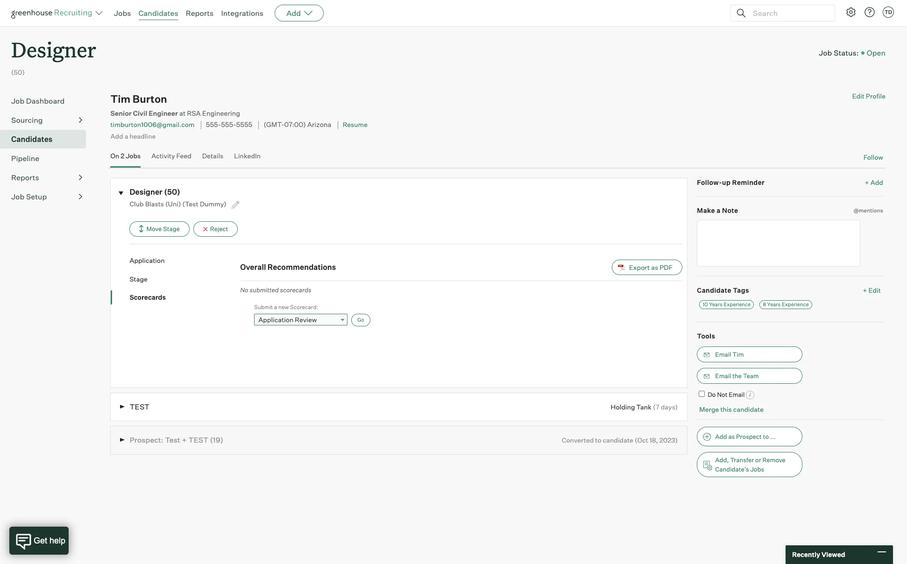 Task type: vqa. For each thing, say whether or not it's contained in the screenshot.
Follow-
yes



Task type: locate. For each thing, give the bounding box(es) containing it.
1 555- from the left
[[206, 121, 221, 129]]

application for application review
[[258, 316, 294, 324]]

reports
[[186, 8, 214, 18], [11, 173, 39, 182]]

5555
[[236, 121, 252, 129]]

scorecards link
[[130, 293, 240, 302]]

application review
[[258, 316, 317, 324]]

candidate
[[733, 406, 764, 414], [603, 436, 633, 444]]

0 vertical spatial application
[[130, 257, 165, 264]]

0 vertical spatial reports
[[186, 8, 214, 18]]

2 vertical spatial +
[[182, 435, 187, 445]]

rsa
[[187, 109, 201, 118]]

(gmt-
[[264, 121, 284, 129]]

1 horizontal spatial experience
[[782, 301, 809, 308]]

stage right move
[[163, 225, 180, 233]]

designer for designer (50)
[[130, 187, 162, 196]]

None text field
[[697, 220, 861, 267]]

experience right 8
[[782, 301, 809, 308]]

2 years from the left
[[767, 301, 781, 308]]

0 vertical spatial (50)
[[11, 68, 25, 76]]

converted to candidate (oct 18, 2023)
[[562, 436, 678, 444]]

2 vertical spatial job
[[11, 192, 24, 201]]

prospect:
[[130, 435, 163, 445]]

0 vertical spatial job
[[819, 48, 832, 57]]

0 horizontal spatial experience
[[724, 301, 751, 308]]

job for job status:
[[819, 48, 832, 57]]

test left (19)
[[188, 435, 208, 445]]

0 vertical spatial edit
[[852, 92, 865, 100]]

1 vertical spatial email
[[715, 372, 731, 380]]

as inside add as prospect to ... 'button'
[[728, 433, 735, 440]]

reports link left integrations link
[[186, 8, 214, 18]]

application review link
[[254, 314, 348, 326]]

0 vertical spatial stage
[[163, 225, 180, 233]]

0 vertical spatial as
[[651, 264, 658, 271]]

0 vertical spatial email
[[715, 351, 731, 358]]

club
[[130, 200, 144, 208]]

0 vertical spatial a
[[125, 132, 128, 140]]

tim inside tim burton senior civil engineer at rsa engineering
[[110, 93, 130, 105]]

1 vertical spatial edit
[[869, 286, 881, 294]]

make
[[697, 207, 715, 214]]

email left the
[[715, 372, 731, 380]]

(gmt-07:00) arizona
[[264, 121, 331, 129]]

add as prospect to ... button
[[697, 427, 803, 447]]

(50) up (uni)
[[164, 187, 180, 196]]

tim up the
[[733, 351, 744, 358]]

candidates down sourcing
[[11, 135, 53, 144]]

1 horizontal spatial test
[[188, 435, 208, 445]]

2 experience from the left
[[782, 301, 809, 308]]

tools
[[697, 332, 715, 340]]

add, transfer or remove candidate's jobs button
[[697, 452, 803, 477]]

this
[[721, 406, 732, 414]]

years right 10
[[709, 301, 723, 308]]

designer up blasts
[[130, 187, 162, 196]]

reports link up "job setup" link
[[11, 172, 82, 183]]

td button
[[881, 5, 896, 20]]

Search text field
[[751, 6, 826, 20]]

email tim
[[715, 351, 744, 358]]

experience for 8 years experience
[[782, 301, 809, 308]]

1 vertical spatial reports link
[[11, 172, 82, 183]]

experience down tags
[[724, 301, 751, 308]]

0 horizontal spatial designer
[[11, 36, 96, 63]]

0 horizontal spatial years
[[709, 301, 723, 308]]

(50)
[[11, 68, 25, 76], [164, 187, 180, 196]]

email up email the team
[[715, 351, 731, 358]]

reports down pipeline
[[11, 173, 39, 182]]

job dashboard link
[[11, 95, 82, 107]]

1 vertical spatial candidate
[[603, 436, 633, 444]]

0 horizontal spatial as
[[651, 264, 658, 271]]

1 horizontal spatial reports link
[[186, 8, 214, 18]]

0 horizontal spatial candidates
[[11, 135, 53, 144]]

candidates inside candidates link
[[11, 135, 53, 144]]

0 vertical spatial reports link
[[186, 8, 214, 18]]

to right the converted
[[595, 436, 602, 444]]

0 horizontal spatial a
[[125, 132, 128, 140]]

edit inside + edit link
[[869, 286, 881, 294]]

resume link
[[343, 121, 368, 129]]

0 vertical spatial +
[[865, 178, 869, 186]]

timburton1006@gmail.com link
[[110, 121, 195, 129]]

add
[[286, 8, 301, 18], [110, 132, 123, 140], [871, 178, 883, 186], [715, 433, 727, 440]]

submit a new scorecard:
[[254, 303, 318, 310]]

add inside 'button'
[[715, 433, 727, 440]]

0 horizontal spatial tim
[[110, 93, 130, 105]]

candidate right this
[[733, 406, 764, 414]]

0 horizontal spatial candidates link
[[11, 134, 82, 145]]

application for application
[[130, 257, 165, 264]]

converted
[[562, 436, 594, 444]]

follow
[[864, 153, 883, 161]]

application link
[[130, 256, 240, 265]]

2023)
[[660, 436, 678, 444]]

2 horizontal spatial a
[[717, 207, 721, 214]]

reminder
[[732, 178, 765, 186]]

test
[[130, 402, 150, 411], [188, 435, 208, 445]]

+ for + edit
[[863, 286, 867, 294]]

candidate
[[697, 286, 732, 294]]

0 vertical spatial jobs
[[114, 8, 131, 18]]

or
[[755, 456, 761, 464]]

1 vertical spatial candidates
[[11, 135, 53, 144]]

1 vertical spatial +
[[863, 286, 867, 294]]

edit profile
[[852, 92, 886, 100]]

1 horizontal spatial candidate
[[733, 406, 764, 414]]

configure image
[[846, 7, 857, 18]]

(oct
[[635, 436, 648, 444]]

merge this candidate
[[700, 406, 764, 414]]

1 horizontal spatial application
[[258, 316, 294, 324]]

1 years from the left
[[709, 301, 723, 308]]

1 horizontal spatial as
[[728, 433, 735, 440]]

candidates link
[[139, 8, 178, 18], [11, 134, 82, 145]]

add a headline
[[110, 132, 156, 140]]

1 horizontal spatial (50)
[[164, 187, 180, 196]]

stage inside button
[[163, 225, 180, 233]]

1 horizontal spatial years
[[767, 301, 781, 308]]

add, transfer or remove candidate's jobs
[[715, 456, 786, 473]]

years right 8
[[767, 301, 781, 308]]

engineer
[[149, 109, 178, 118]]

scorecards
[[280, 286, 311, 294]]

candidates link right jobs link
[[139, 8, 178, 18]]

0 vertical spatial tim
[[110, 93, 130, 105]]

candidates link up pipeline link
[[11, 134, 82, 145]]

0 horizontal spatial application
[[130, 257, 165, 264]]

export as pdf link
[[612, 260, 683, 275]]

setup
[[26, 192, 47, 201]]

(50) up the job dashboard on the top of page
[[11, 68, 25, 76]]

1 vertical spatial tim
[[733, 351, 744, 358]]

1 vertical spatial reports
[[11, 173, 39, 182]]

add as prospect to ...
[[715, 433, 776, 440]]

candidate tags
[[697, 286, 749, 294]]

0 horizontal spatial reports link
[[11, 172, 82, 183]]

0 vertical spatial designer
[[11, 36, 96, 63]]

email tim button
[[697, 346, 803, 362]]

tim
[[110, 93, 130, 105], [733, 351, 744, 358]]

job left status:
[[819, 48, 832, 57]]

greenhouse recruiting image
[[11, 7, 95, 19]]

as
[[651, 264, 658, 271], [728, 433, 735, 440]]

10
[[703, 301, 708, 308]]

to left ...
[[763, 433, 769, 440]]

email right not
[[729, 391, 745, 398]]

burton
[[133, 93, 167, 105]]

0 vertical spatial candidate
[[733, 406, 764, 414]]

stage up scorecards
[[130, 275, 148, 283]]

recently
[[792, 551, 820, 559]]

a left new
[[274, 303, 277, 310]]

email inside button
[[715, 351, 731, 358]]

1 horizontal spatial tim
[[733, 351, 744, 358]]

candidate left (oct
[[603, 436, 633, 444]]

scorecards
[[130, 293, 166, 301]]

2
[[121, 152, 124, 160]]

experience
[[724, 301, 751, 308], [782, 301, 809, 308]]

email for email tim
[[715, 351, 731, 358]]

1 experience from the left
[[724, 301, 751, 308]]

headline
[[130, 132, 156, 140]]

1 vertical spatial test
[[188, 435, 208, 445]]

8 years experience link
[[760, 300, 812, 309]]

job for job setup
[[11, 192, 24, 201]]

application down new
[[258, 316, 294, 324]]

tags
[[733, 286, 749, 294]]

submit
[[254, 303, 273, 310]]

senior
[[110, 109, 132, 118]]

add,
[[715, 456, 729, 464]]

test up prospect: at the bottom left of page
[[130, 402, 150, 411]]

add for add a headline
[[110, 132, 123, 140]]

tim inside button
[[733, 351, 744, 358]]

0 vertical spatial test
[[130, 402, 150, 411]]

tim up senior
[[110, 93, 130, 105]]

job status:
[[819, 48, 859, 57]]

0 vertical spatial candidates link
[[139, 8, 178, 18]]

1 vertical spatial stage
[[130, 275, 148, 283]]

1 horizontal spatial edit
[[869, 286, 881, 294]]

1 horizontal spatial designer
[[130, 187, 162, 196]]

add inside popup button
[[286, 8, 301, 18]]

a left headline
[[125, 132, 128, 140]]

candidate's
[[715, 466, 749, 473]]

a left the note
[[717, 207, 721, 214]]

designer down 'greenhouse recruiting' image
[[11, 36, 96, 63]]

2 vertical spatial a
[[274, 303, 277, 310]]

reject button
[[193, 221, 238, 237]]

no
[[240, 286, 248, 294]]

merge
[[700, 406, 719, 414]]

as for export
[[651, 264, 658, 271]]

1 vertical spatial candidates link
[[11, 134, 82, 145]]

job up sourcing
[[11, 96, 24, 106]]

1 vertical spatial job
[[11, 96, 24, 106]]

td
[[885, 9, 892, 15]]

jobs inside 'add, transfer or remove candidate's jobs'
[[750, 466, 764, 473]]

club blasts (uni) (test dummy)
[[130, 200, 228, 208]]

reports left integrations link
[[186, 8, 214, 18]]

1 vertical spatial designer
[[130, 187, 162, 196]]

1 horizontal spatial candidates link
[[139, 8, 178, 18]]

pipeline
[[11, 154, 39, 163]]

application down move
[[130, 257, 165, 264]]

1 vertical spatial as
[[728, 433, 735, 440]]

1 horizontal spatial candidates
[[139, 8, 178, 18]]

years
[[709, 301, 723, 308], [767, 301, 781, 308]]

...
[[770, 433, 776, 440]]

email inside button
[[715, 372, 731, 380]]

0 horizontal spatial test
[[130, 402, 150, 411]]

integrations
[[221, 8, 264, 18]]

reports link
[[186, 8, 214, 18], [11, 172, 82, 183]]

1 vertical spatial a
[[717, 207, 721, 214]]

add button
[[275, 5, 324, 21]]

stage
[[163, 225, 180, 233], [130, 275, 148, 283]]

do
[[708, 391, 716, 398]]

candidates right jobs link
[[139, 8, 178, 18]]

as left prospect
[[728, 433, 735, 440]]

merge this candidate link
[[700, 406, 764, 414]]

0 horizontal spatial (50)
[[11, 68, 25, 76]]

1 horizontal spatial to
[[763, 433, 769, 440]]

on 2 jobs
[[110, 152, 141, 160]]

1 horizontal spatial a
[[274, 303, 277, 310]]

details
[[202, 152, 223, 160]]

linkedin
[[234, 152, 261, 160]]

as left pdf
[[651, 264, 658, 271]]

0 horizontal spatial candidate
[[603, 436, 633, 444]]

18,
[[650, 436, 658, 444]]

application
[[130, 257, 165, 264], [258, 316, 294, 324]]

job left "setup"
[[11, 192, 24, 201]]

a for submit
[[274, 303, 277, 310]]

as inside export as pdf link
[[651, 264, 658, 271]]

resume
[[343, 121, 368, 129]]

1 vertical spatial application
[[258, 316, 294, 324]]

2 vertical spatial jobs
[[750, 466, 764, 473]]

8 years experience
[[763, 301, 809, 308]]

1 horizontal spatial stage
[[163, 225, 180, 233]]

follow-
[[697, 178, 722, 186]]



Task type: describe. For each thing, give the bounding box(es) containing it.
@mentions
[[854, 207, 883, 214]]

10 years experience link
[[700, 300, 754, 309]]

(test
[[182, 200, 198, 208]]

as for add
[[728, 433, 735, 440]]

tank
[[637, 403, 652, 411]]

to inside 'button'
[[763, 433, 769, 440]]

recently viewed
[[792, 551, 845, 559]]

designer link
[[11, 26, 96, 65]]

scorecard:
[[290, 303, 318, 310]]

move
[[146, 225, 162, 233]]

transfer
[[730, 456, 754, 464]]

+ for + add
[[865, 178, 869, 186]]

viewed
[[822, 551, 845, 559]]

years for 8
[[767, 301, 781, 308]]

sourcing
[[11, 115, 43, 125]]

jobs link
[[114, 8, 131, 18]]

no submitted scorecards
[[240, 286, 311, 294]]

new
[[278, 303, 289, 310]]

8
[[763, 301, 766, 308]]

make a note
[[697, 207, 738, 214]]

activity
[[151, 152, 175, 160]]

stage link
[[130, 274, 240, 284]]

a for make
[[717, 207, 721, 214]]

job setup
[[11, 192, 47, 201]]

note
[[722, 207, 738, 214]]

follow-up reminder
[[697, 178, 765, 186]]

linkedin link
[[234, 152, 261, 165]]

overall recommendations
[[240, 263, 336, 272]]

move stage
[[146, 225, 180, 233]]

dummy)
[[200, 200, 226, 208]]

years for 10
[[709, 301, 723, 308]]

remove
[[763, 456, 786, 464]]

pdf
[[660, 264, 673, 271]]

status:
[[834, 48, 859, 57]]

0 horizontal spatial reports
[[11, 173, 39, 182]]

experience for 10 years experience
[[724, 301, 751, 308]]

profile
[[866, 92, 886, 100]]

review
[[295, 316, 317, 324]]

tim burton senior civil engineer at rsa engineering
[[110, 93, 240, 118]]

+ add link
[[865, 178, 883, 187]]

sourcing link
[[11, 115, 82, 126]]

do not email
[[708, 391, 745, 398]]

0 vertical spatial candidates
[[139, 8, 178, 18]]

Do Not Email checkbox
[[699, 391, 705, 397]]

holding tank (7 days)
[[611, 403, 678, 411]]

blasts
[[145, 200, 164, 208]]

add for add
[[286, 8, 301, 18]]

1 vertical spatial jobs
[[126, 152, 141, 160]]

holding
[[611, 403, 635, 411]]

at
[[179, 109, 186, 118]]

1 horizontal spatial reports
[[186, 8, 214, 18]]

add for add as prospect to ...
[[715, 433, 727, 440]]

up
[[722, 178, 731, 186]]

reject
[[210, 225, 228, 233]]

+ edit link
[[861, 284, 883, 296]]

a for add
[[125, 132, 128, 140]]

integrations link
[[221, 8, 264, 18]]

2 vertical spatial email
[[729, 391, 745, 398]]

dashboard
[[26, 96, 65, 106]]

activity feed
[[151, 152, 191, 160]]

job setup link
[[11, 191, 82, 202]]

pipeline link
[[11, 153, 82, 164]]

0 horizontal spatial to
[[595, 436, 602, 444]]

days)
[[661, 403, 678, 411]]

designer for designer
[[11, 36, 96, 63]]

prospect: test + test (19)
[[130, 435, 223, 445]]

07:00)
[[284, 121, 306, 129]]

2 555- from the left
[[221, 121, 236, 129]]

engineering
[[202, 109, 240, 118]]

open
[[867, 48, 886, 57]]

arizona
[[307, 121, 331, 129]]

follow link
[[864, 153, 883, 162]]

1 vertical spatial (50)
[[164, 187, 180, 196]]

details link
[[202, 152, 223, 165]]

0 horizontal spatial stage
[[130, 275, 148, 283]]

feed
[[176, 152, 191, 160]]

recommendations
[[268, 263, 336, 272]]

candidate for to
[[603, 436, 633, 444]]

email for email the team
[[715, 372, 731, 380]]

edit profile link
[[852, 92, 886, 100]]

0 horizontal spatial edit
[[852, 92, 865, 100]]

job for job dashboard
[[11, 96, 24, 106]]

job dashboard
[[11, 96, 65, 106]]

candidate for this
[[733, 406, 764, 414]]

email the team button
[[697, 368, 803, 384]]

555-555-5555
[[206, 121, 252, 129]]

not
[[717, 391, 728, 398]]

go link
[[351, 314, 370, 327]]

prospect
[[736, 433, 762, 440]]

10 years experience
[[703, 301, 751, 308]]



